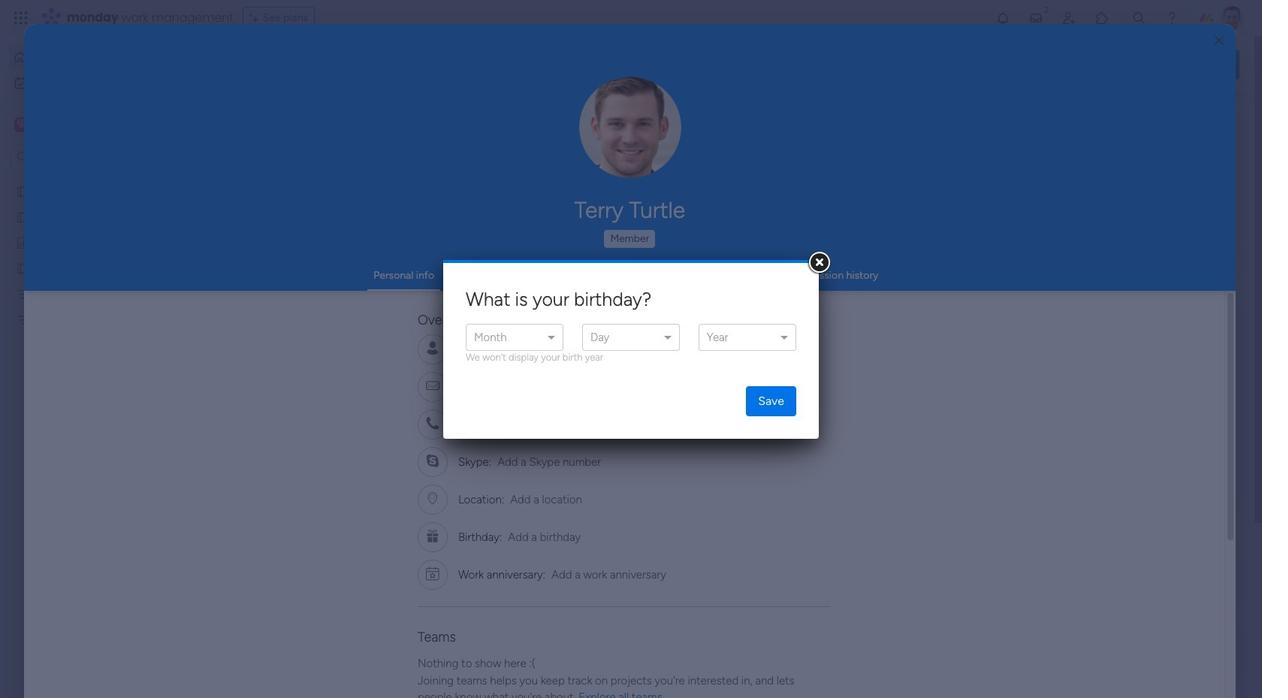 Task type: locate. For each thing, give the bounding box(es) containing it.
public board image
[[16, 210, 30, 224], [16, 261, 30, 275], [251, 274, 267, 291], [497, 274, 513, 291]]

1 horizontal spatial component image
[[497, 298, 510, 311]]

option
[[0, 178, 192, 181]]

help center element
[[1014, 620, 1240, 680]]

monday marketplace image
[[1095, 11, 1110, 26]]

2 component image from the left
[[497, 298, 510, 311]]

component image
[[251, 298, 264, 311], [497, 298, 510, 311]]

1 component image from the left
[[251, 298, 264, 311]]

getting started element
[[1014, 548, 1240, 608]]

notifications image
[[996, 11, 1011, 26]]

help image
[[1165, 11, 1180, 26]]

2 image
[[1040, 1, 1053, 18]]

list box
[[0, 175, 192, 535]]

search everything image
[[1132, 11, 1147, 26]]

0 horizontal spatial component image
[[251, 298, 264, 311]]



Task type: describe. For each thing, give the bounding box(es) containing it.
terry turtle image
[[1220, 6, 1244, 30]]

public board image
[[16, 184, 30, 198]]

add to favorites image
[[937, 275, 952, 290]]

workspace image
[[14, 116, 29, 133]]

templates image image
[[1028, 302, 1226, 406]]

select product image
[[14, 11, 29, 26]]

copied! image
[[559, 343, 570, 354]]

invite members image
[[1062, 11, 1077, 26]]

public dashboard image
[[16, 235, 30, 249]]

add to favorites image
[[446, 459, 461, 474]]

workspace image
[[17, 116, 27, 133]]

update feed image
[[1029, 11, 1044, 26]]

see plans image
[[249, 10, 263, 26]]

close image
[[1215, 35, 1224, 46]]

quick search results list box
[[232, 141, 978, 524]]

dapulse x slim image
[[1217, 109, 1235, 127]]



Task type: vqa. For each thing, say whether or not it's contained in the screenshot.
Search in workspace field
no



